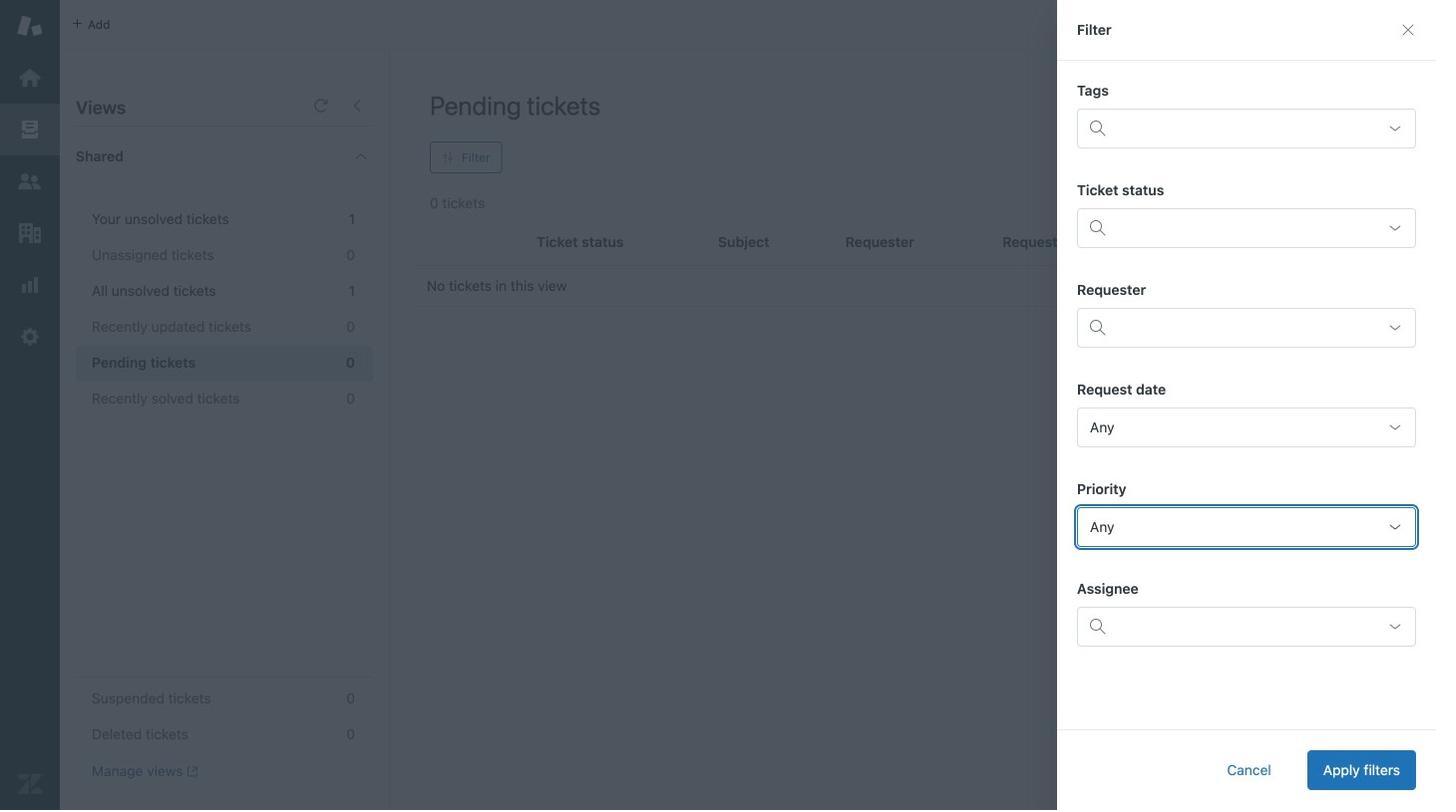 Task type: describe. For each thing, give the bounding box(es) containing it.
organizations image
[[17, 220, 43, 246]]

admin image
[[17, 324, 43, 350]]

zendesk support image
[[17, 13, 43, 39]]

close drawer image
[[1400, 22, 1416, 38]]

refresh views pane image
[[313, 98, 329, 114]]

main element
[[0, 0, 60, 811]]

reporting image
[[17, 272, 43, 298]]

customers image
[[17, 169, 43, 195]]

get started image
[[17, 65, 43, 91]]



Task type: locate. For each thing, give the bounding box(es) containing it.
dialog
[[1057, 0, 1436, 811]]

zendesk image
[[17, 772, 43, 798]]

None field
[[1116, 113, 1374, 145], [1077, 408, 1416, 448], [1077, 508, 1416, 548], [1116, 113, 1374, 145], [1077, 408, 1416, 448], [1077, 508, 1416, 548]]

heading
[[60, 127, 389, 187]]

hide panel views image
[[349, 98, 365, 114]]

opens in a new tab image
[[183, 766, 198, 778]]

views image
[[17, 117, 43, 143]]



